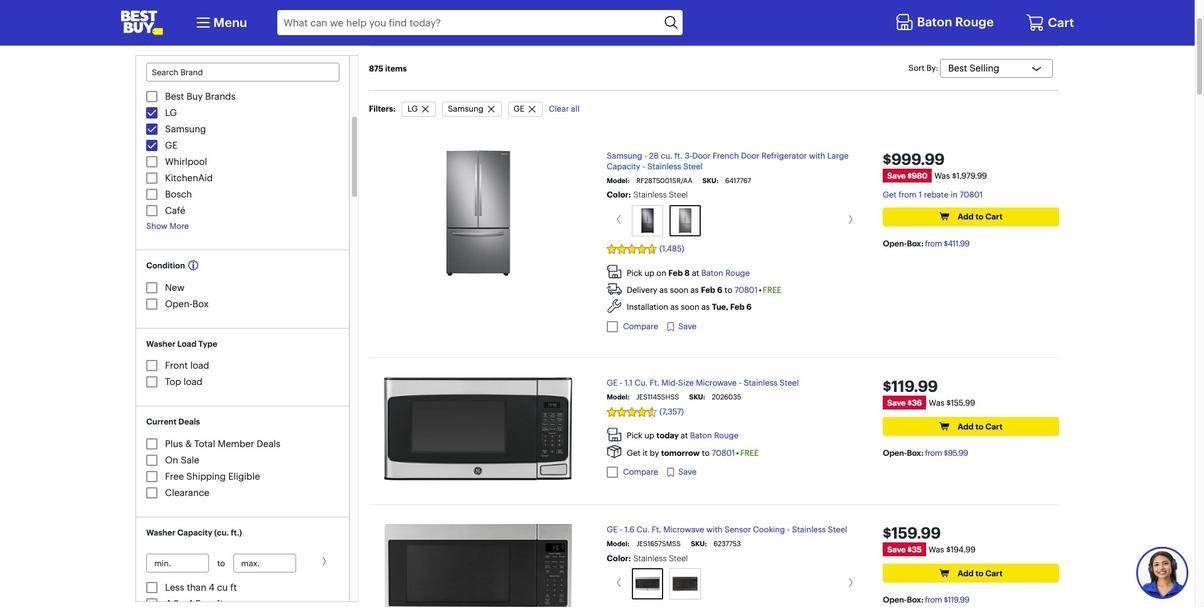 Task type: vqa. For each thing, say whether or not it's contained in the screenshot.
available
no



Task type: describe. For each thing, give the bounding box(es) containing it.
875 items
[[369, 64, 407, 74]]

ft. for $159.99
[[652, 525, 662, 535]]

ft. for $119.99
[[650, 378, 660, 388]]

$35
[[908, 545, 922, 555]]

save for $999.99
[[888, 171, 906, 181]]

café link
[[165, 205, 185, 217]]

outlet
[[243, 23, 281, 38]]

pick for $119.99
[[627, 431, 643, 441]]

4
[[209, 582, 215, 594]]

$999.99
[[883, 150, 945, 169]]

add to cart for $159.99
[[958, 569, 1003, 579]]

Open-Box checkbox
[[146, 298, 158, 310]]

plus
[[165, 438, 183, 450]]

pick up today at baton rouge
[[627, 431, 739, 441]]

as left 'tue,'
[[702, 302, 710, 312]]

0 vertical spatial deals
[[179, 417, 200, 427]]

washer load type
[[146, 339, 217, 349]]

875
[[369, 64, 384, 74]]

washer capacity (cu. ft.)
[[146, 528, 242, 538]]

clearance
[[165, 487, 210, 499]]

$980
[[908, 171, 928, 181]]

from $95.99
[[926, 449, 969, 459]]

get for get it by tomorrow to 70801 • free
[[627, 448, 641, 458]]

bestbuy.com image
[[121, 10, 163, 35]]

1 horizontal spatial at
[[692, 268, 700, 278]]

0 vertical spatial free
[[763, 285, 782, 295]]

color : stainless steel for $159.99
[[607, 553, 688, 564]]

Minimum Washer Capacity (cu. ft.) text field
[[146, 554, 209, 573]]

whirlpool
[[165, 156, 207, 168]]

from $119.99
[[926, 595, 970, 605]]

add to cart for $119.99
[[958, 422, 1003, 432]]

0 vertical spatial black stainless steel image
[[640, 207, 656, 235]]

$194.99
[[947, 545, 976, 555]]

new
[[165, 282, 185, 293]]

on
[[165, 455, 178, 467]]

- left 1.1
[[620, 378, 623, 388]]

plus & total member deals link
[[165, 438, 281, 450]]

box: for $159.99
[[907, 595, 924, 605]]

type
[[198, 339, 217, 349]]

1 horizontal spatial deals
[[257, 438, 281, 450]]

rouge inside dropdown button
[[956, 13, 995, 29]]

1
[[919, 190, 923, 200]]

washer for washer load type
[[146, 339, 176, 349]]

size
[[679, 378, 694, 388]]

2 vertical spatial baton
[[690, 431, 713, 441]]

add to cart button for $159.99
[[883, 565, 1060, 584]]

Plus & Total Member Deals checkbox
[[146, 439, 158, 450]]

jes1657smss
[[637, 540, 681, 549]]

cu. for $159.99
[[637, 525, 650, 535]]

menu
[[213, 14, 247, 30]]

1 vertical spatial with
[[707, 525, 723, 535]]

was $155.99
[[929, 398, 976, 408]]

delivery
[[627, 285, 658, 295]]

open-box: from $411.99
[[883, 238, 970, 248]]

color for $999.99
[[607, 190, 629, 200]]

- left 1.6
[[620, 525, 623, 535]]

Café checkbox
[[146, 205, 158, 217]]

70801 button for $119.99
[[712, 448, 735, 458]]

: for $159.99
[[629, 553, 631, 564]]

from $411.99
[[926, 238, 970, 248]]

ft.)
[[231, 528, 242, 538]]

clear all
[[549, 104, 580, 114]]

soon for delivery
[[670, 285, 689, 295]]

get  from 1 rebate in 70801
[[883, 190, 984, 200]]

current
[[146, 417, 177, 427]]

lg button
[[402, 102, 436, 117]]

: for $999.99
[[629, 190, 631, 200]]

sort
[[909, 63, 925, 73]]

cart icon image
[[1027, 13, 1045, 32]]

ft.
[[675, 151, 683, 161]]

jes1145shss
[[637, 393, 680, 402]]

top
[[165, 376, 181, 388]]

1 vertical spatial rouge
[[726, 268, 750, 278]]

1 door from the left
[[693, 151, 711, 161]]

current deals
[[146, 417, 200, 427]]

Less than 4 cu ft checkbox
[[146, 583, 158, 594]]

front load
[[165, 360, 209, 372]]

save $35
[[888, 545, 922, 555]]

samsung button
[[443, 102, 502, 117]]

0 horizontal spatial stainless steel image
[[634, 576, 662, 593]]

1 horizontal spatial stainless steel image
[[677, 207, 694, 235]]

free shipping eligible
[[165, 471, 260, 483]]

1 vertical spatial capacity
[[177, 528, 212, 538]]

(7,357)
[[660, 407, 684, 417]]

1 vertical spatial microwave
[[664, 525, 705, 535]]

was $1,979.99
[[935, 171, 988, 181]]

3-
[[685, 151, 693, 161]]

save down installation as soon as tue, feb 6
[[679, 321, 697, 331]]

ge link
[[165, 139, 178, 151]]

stainless up (7,357) link
[[744, 378, 778, 388]]

70801 for get  from 1 rebate in 70801
[[960, 190, 984, 200]]

condition
[[146, 260, 185, 270]]

ge - 1.1 cu. ft. mid-size microwave - stainless steel - front_zoom image
[[384, 378, 572, 481]]

ge for ge - 1.1 cu. ft. mid-size microwave - stainless steel
[[607, 378, 618, 388]]

sort by:
[[909, 63, 939, 73]]

1.6
[[625, 525, 635, 535]]

color for $159.99
[[607, 553, 629, 564]]

free shipping eligible link
[[165, 471, 260, 483]]

Maximum Washer Capacity (cu. ft.) text field
[[233, 554, 296, 573]]

samsung for samsung link
[[165, 123, 206, 135]]

rf28t5001sr/aa
[[637, 177, 693, 185]]

open-box link
[[165, 298, 209, 310]]

sale
[[181, 455, 199, 467]]

- left 28 on the right of page
[[645, 151, 648, 161]]

1 vertical spatial black stainless steel image
[[671, 570, 700, 599]]

open- for open-box
[[165, 298, 193, 310]]

baton rouge button for $999.99
[[702, 268, 750, 278]]

by:
[[927, 63, 939, 73]]

tomorrow
[[662, 448, 700, 458]]

as up installation as soon as tue, feb 6
[[691, 285, 699, 295]]

2 vertical spatial rouge
[[715, 431, 739, 441]]

less
[[165, 582, 184, 594]]

1 add to cart from the top
[[958, 212, 1003, 222]]

washer for washer capacity (cu. ft.)
[[146, 528, 176, 538]]

baton rouge button for $119.99
[[690, 431, 739, 441]]

samsung link
[[165, 123, 206, 135]]

ge - 1.6 cu. ft. microwave with sensor cooking - stainless steel
[[607, 525, 848, 535]]

1 vertical spatial free
[[741, 448, 759, 458]]

samsung - 28 cu. ft. 3-door french door refrigerator with large capacity - stainless steel link
[[607, 151, 849, 172]]

bosch link
[[165, 188, 192, 200]]

get it by tomorrow to 70801 • free
[[627, 448, 759, 458]]

6417767
[[726, 177, 752, 185]]

less than 4 cu ft link
[[165, 582, 237, 594]]

baton rouge button
[[896, 11, 998, 34]]

$36
[[908, 398, 923, 408]]

major appliances outlet
[[136, 23, 281, 38]]

installation
[[627, 302, 669, 312]]

ge for ge - 1.6 cu. ft. microwave with sensor cooking - stainless steel
[[607, 525, 618, 535]]

eligible
[[228, 471, 260, 483]]

cooking
[[754, 525, 786, 535]]

free
[[165, 471, 184, 483]]

save down get it by tomorrow to 70801 • free
[[679, 467, 697, 477]]

as down on at the top right
[[660, 285, 668, 295]]

lg link
[[165, 107, 177, 119]]

lg for lg button
[[408, 104, 418, 114]]

all
[[571, 104, 580, 114]]

1 horizontal spatial 6
[[747, 302, 752, 312]]

2026035
[[712, 393, 742, 402]]

cu
[[217, 582, 228, 594]]

baton inside dropdown button
[[918, 13, 953, 29]]

top load
[[165, 376, 203, 388]]

was for $159.99
[[929, 545, 945, 555]]

GE checkbox
[[146, 140, 158, 151]]

- right cooking
[[788, 525, 790, 535]]

(1,485)
[[660, 244, 685, 254]]

open- for open-box: from $119.99
[[883, 595, 907, 605]]

than
[[187, 582, 206, 594]]

6237753
[[714, 540, 741, 549]]

up for $119.99
[[645, 431, 655, 441]]

open-box
[[165, 298, 209, 310]]

1 vertical spatial feb
[[701, 285, 716, 295]]

stainless down jes1657smss in the bottom right of the page
[[634, 553, 667, 564]]

ge button
[[508, 102, 543, 117]]

Clearance checkbox
[[146, 488, 158, 499]]

show
[[146, 221, 168, 231]]

2 vertical spatial feb
[[731, 302, 745, 312]]

save button for $119.99
[[666, 466, 697, 479]]

compare for $119.99
[[623, 467, 659, 477]]

2 model: from the top
[[607, 393, 630, 402]]



Task type: locate. For each thing, give the bounding box(es) containing it.
1 : from the top
[[629, 190, 631, 200]]

it
[[643, 448, 648, 458]]

black stainless steel image down rf28t5001sr/aa
[[640, 207, 656, 235]]

soon down 8
[[670, 285, 689, 295]]

add to cart down $155.99
[[958, 422, 1003, 432]]

box: left from $119.99
[[907, 595, 924, 605]]

0 vertical spatial samsung
[[448, 104, 484, 114]]

color : stainless steel for $999.99
[[607, 190, 688, 200]]

load for front load
[[190, 360, 209, 372]]

feb up 'tue,'
[[701, 285, 716, 295]]

$155.99
[[947, 398, 976, 408]]

1 horizontal spatial with
[[810, 151, 826, 161]]

1 compare checkbox from the top
[[607, 321, 618, 333]]

front load link
[[165, 360, 209, 372]]

1 vertical spatial cu.
[[637, 525, 650, 535]]

save for $159.99
[[888, 545, 906, 555]]

more
[[170, 221, 189, 231]]

Front load checkbox
[[146, 361, 158, 372]]

installation as soon as tue, feb 6
[[627, 302, 752, 312]]

0 vertical spatial up
[[645, 268, 655, 278]]

:
[[629, 190, 631, 200], [629, 553, 631, 564]]

0 vertical spatial baton rouge button
[[702, 268, 750, 278]]

samsung inside button
[[448, 104, 484, 114]]

ft
[[230, 582, 237, 594]]

at right 8
[[692, 268, 700, 278]]

1 vertical spatial color : stainless steel
[[607, 553, 688, 564]]

1 vertical spatial load
[[184, 376, 203, 388]]

condition info image
[[188, 261, 198, 271]]

apply washer capacity (cu. ft.) range image
[[320, 557, 330, 567]]

1 horizontal spatial feb
[[701, 285, 716, 295]]

2 horizontal spatial samsung
[[607, 151, 643, 161]]

in
[[951, 190, 958, 200]]

compare for $999.99
[[623, 322, 659, 332]]

1 horizontal spatial samsung
[[448, 104, 484, 114]]

Best Buy Brands checkbox
[[146, 91, 158, 102]]

with inside samsung - 28 cu. ft. 3-door french door refrigerator with large capacity - stainless steel
[[810, 151, 826, 161]]

LG checkbox
[[146, 107, 158, 119]]

3 model: from the top
[[607, 540, 630, 549]]

load
[[177, 339, 197, 349]]

samsung right lg button
[[448, 104, 484, 114]]

0 vertical spatial 6
[[718, 285, 723, 295]]

up up 'it'
[[645, 431, 655, 441]]

cu. right 1.6
[[637, 525, 650, 535]]

(7,357) link
[[607, 407, 863, 417]]

1 vertical spatial sku:
[[690, 393, 706, 402]]

add to cart button
[[883, 208, 1060, 227], [883, 418, 1060, 437], [883, 565, 1060, 584]]

1 vertical spatial ft.
[[652, 525, 662, 535]]

open- for open-box: from $411.99
[[883, 238, 907, 248]]

today
[[657, 431, 679, 441]]

0 vertical spatial add to cart button
[[883, 208, 1060, 227]]

best
[[165, 90, 184, 102]]

soon for installation
[[681, 302, 700, 312]]

open- down save $36
[[883, 449, 907, 459]]

New checkbox
[[146, 282, 158, 293]]

open- down new link
[[165, 298, 193, 310]]

total
[[194, 438, 215, 450]]

List is populated as you type. Navigate forward to read and select from the list text field
[[146, 63, 340, 82]]

on
[[657, 268, 667, 278]]

door
[[693, 151, 711, 161], [742, 151, 760, 161]]

model: down 1.1
[[607, 393, 630, 402]]

best buy help human beacon image
[[1136, 547, 1189, 600]]

best buy brands
[[165, 90, 236, 102]]

save button for $999.99
[[666, 321, 697, 333]]

Whirlpool checkbox
[[146, 156, 158, 168]]

add to cart button down $155.99
[[883, 418, 1060, 437]]

cu. for $119.99
[[635, 378, 648, 388]]

1 vertical spatial washer
[[146, 528, 176, 538]]

$159.99
[[883, 524, 942, 543]]

Type to search. Navigate forward to hear suggestions text field
[[278, 10, 661, 35]]

pick for $999.99
[[627, 268, 643, 278]]

ge left 1.6
[[607, 525, 618, 535]]

capacity inside samsung - 28 cu. ft. 3-door french door refrigerator with large capacity - stainless steel
[[607, 161, 641, 172]]

Bosch checkbox
[[146, 189, 158, 200]]

0 vertical spatial sku:
[[703, 177, 719, 185]]

0 vertical spatial feb
[[669, 268, 683, 278]]

appliances
[[173, 23, 240, 38]]

1 horizontal spatial free
[[763, 285, 782, 295]]

0 horizontal spatial samsung
[[165, 123, 206, 135]]

microwave up jes1657smss in the bottom right of the page
[[664, 525, 705, 535]]

clear all button
[[549, 104, 580, 114]]

70801
[[960, 190, 984, 200], [735, 285, 758, 295], [712, 448, 735, 458]]

lg inside button
[[408, 104, 418, 114]]

add up the from $411.99
[[958, 212, 974, 222]]

stainless down cu.
[[648, 161, 682, 172]]

1 pick from the top
[[627, 268, 643, 278]]

was up rebate
[[935, 171, 951, 181]]

sensor
[[725, 525, 752, 535]]

1 vertical spatial at
[[681, 431, 688, 441]]

1 vertical spatial deals
[[257, 438, 281, 450]]

2 vertical spatial samsung
[[607, 151, 643, 161]]

model: down 1.6
[[607, 540, 630, 549]]

add to cart button down $194.99
[[883, 565, 1060, 584]]

get left 'it'
[[627, 448, 641, 458]]

0 vertical spatial soon
[[670, 285, 689, 295]]

3 add to cart from the top
[[958, 569, 1003, 579]]

open- down save $35
[[883, 595, 907, 605]]

1 add from the top
[[958, 212, 974, 222]]

open- down from
[[883, 238, 907, 248]]

open- for open-box: from $95.99
[[883, 449, 907, 459]]

Top load checkbox
[[146, 377, 158, 388]]

model: for $159.99
[[607, 540, 630, 549]]

rouge down (7,357) link
[[715, 431, 739, 441]]

0 vertical spatial capacity
[[607, 161, 641, 172]]

0 vertical spatial with
[[810, 151, 826, 161]]

1 up from the top
[[645, 268, 655, 278]]

• down (1,485) link
[[759, 285, 762, 295]]

get  from 1 rebate in 70801 button
[[883, 190, 984, 200]]

1 horizontal spatial •
[[759, 285, 762, 295]]

sku: down samsung - 28 cu. ft. 3-door french door refrigerator with large capacity - stainless steel link
[[703, 177, 719, 185]]

pick up the delivery
[[627, 268, 643, 278]]

ge for ge button
[[514, 104, 525, 114]]

0 vertical spatial compare checkbox
[[607, 321, 618, 333]]

box: left the from $411.99
[[907, 238, 924, 248]]

2 add to cart from the top
[[958, 422, 1003, 432]]

1 vertical spatial save button
[[666, 466, 697, 479]]

2 add to cart button from the top
[[883, 418, 1060, 437]]

6 right 'tue,'
[[747, 302, 752, 312]]

box:
[[907, 238, 924, 248], [907, 449, 924, 459], [907, 595, 924, 605]]

box: for $119.99
[[907, 449, 924, 459]]

samsung for samsung - 28 cu. ft. 3-door french door refrigerator with large capacity - stainless steel
[[607, 151, 643, 161]]

1 vertical spatial 6
[[747, 302, 752, 312]]

0 vertical spatial box:
[[907, 238, 924, 248]]

samsung - 28 cu. ft. 3-door french door refrigerator with large capacity - stainless steel
[[607, 151, 849, 172]]

model:
[[607, 177, 630, 185], [607, 393, 630, 402], [607, 540, 630, 549]]

ft. up jes1657smss in the bottom right of the page
[[652, 525, 662, 535]]

up for $999.99
[[645, 268, 655, 278]]

steel inside samsung - 28 cu. ft. 3-door french door refrigerator with large capacity - stainless steel
[[684, 161, 703, 172]]

1 vertical spatial add
[[958, 422, 974, 432]]

lg right the filters:
[[408, 104, 418, 114]]

8
[[685, 268, 690, 278]]

get left from
[[883, 190, 897, 200]]

black stainless steel image
[[640, 207, 656, 235], [671, 570, 700, 599]]

up
[[645, 268, 655, 278], [645, 431, 655, 441]]

get inside 'get  from 1 rebate in 70801' button
[[883, 190, 897, 200]]

model: for $999.99
[[607, 177, 630, 185]]

0 horizontal spatial 6
[[718, 285, 723, 295]]

1 vertical spatial up
[[645, 431, 655, 441]]

ft. up jes1145shss
[[650, 378, 660, 388]]

stainless steel image up the (1,485)
[[677, 207, 694, 235]]

stainless inside samsung - 28 cu. ft. 3-door french door refrigerator with large capacity - stainless steel
[[648, 161, 682, 172]]

0 vertical spatial stainless steel image
[[677, 207, 694, 235]]

1 vertical spatial box:
[[907, 449, 924, 459]]

clearance link
[[165, 487, 210, 499]]

3 box: from the top
[[907, 595, 924, 605]]

0 vertical spatial model:
[[607, 177, 630, 185]]

70801 down (7,357) link
[[712, 448, 735, 458]]

samsung up "ge" "link"
[[165, 123, 206, 135]]

free down (1,485) link
[[763, 285, 782, 295]]

sku: left the 6237753
[[691, 540, 707, 549]]

On Sale checkbox
[[146, 455, 158, 467]]

compare checkbox for $119.99
[[607, 467, 618, 478]]

capacity left (cu.
[[177, 528, 212, 538]]

feb left 8
[[669, 268, 683, 278]]

baton rouge button up get it by tomorrow to 70801 • free
[[690, 431, 739, 441]]

1 color : stainless steel from the top
[[607, 190, 688, 200]]

1 washer from the top
[[146, 339, 176, 349]]

3 add from the top
[[958, 569, 974, 579]]

Compare checkbox
[[607, 321, 618, 333], [607, 467, 618, 478]]

pick up on feb 8 at baton rouge
[[627, 268, 750, 278]]

from
[[899, 190, 917, 200]]

2 vertical spatial was
[[929, 545, 945, 555]]

add to cart button for $119.99
[[883, 418, 1060, 437]]

(cu.
[[214, 528, 229, 538]]

70801 down (1,485) link
[[735, 285, 758, 295]]

washer
[[146, 339, 176, 349], [146, 528, 176, 538]]

1 horizontal spatial capacity
[[607, 161, 641, 172]]

0 vertical spatial 70801
[[960, 190, 984, 200]]

0 vertical spatial get
[[883, 190, 897, 200]]

1 compare from the top
[[623, 322, 659, 332]]

1 vertical spatial soon
[[681, 302, 700, 312]]

capacity up rf28t5001sr/aa
[[607, 161, 641, 172]]

open-box: from $119.99
[[883, 595, 970, 605]]

0 horizontal spatial black stainless steel image
[[640, 207, 656, 235]]

get for get  from 1 rebate in 70801
[[883, 190, 897, 200]]

samsung - 28 cu. ft. 3-door french door refrigerator with large capacity - stainless steel - front_zoom image
[[446, 151, 510, 276]]

samsung left 28 on the right of page
[[607, 151, 643, 161]]

box: left the "from $95.99"
[[907, 449, 924, 459]]

ge - 1.1 cu. ft. mid-size microwave - stainless steel
[[607, 378, 799, 388]]

$1,979.99
[[953, 171, 988, 181]]

2 : from the top
[[629, 553, 631, 564]]

stainless right cooking
[[792, 525, 826, 535]]

steel
[[684, 161, 703, 172], [669, 190, 688, 200], [780, 378, 799, 388], [828, 525, 848, 535], [669, 553, 688, 564]]

1 add to cart button from the top
[[883, 208, 1060, 227]]

rouge left cart icon
[[956, 13, 995, 29]]

stainless steel image down jes1657smss in the bottom right of the page
[[634, 576, 662, 593]]

stainless steel image
[[677, 207, 694, 235], [634, 576, 662, 593]]

0 vertical spatial pick
[[627, 268, 643, 278]]

with up the 6237753
[[707, 525, 723, 535]]

0 horizontal spatial get
[[627, 448, 641, 458]]

2 washer from the top
[[146, 528, 176, 538]]

front
[[165, 360, 188, 372]]

plus & total member deals
[[165, 438, 281, 450]]

70801 button down (7,357) link
[[712, 448, 735, 458]]

2 compare from the top
[[623, 467, 659, 477]]

was $194.99
[[929, 545, 976, 555]]

1 vertical spatial compare
[[623, 467, 659, 477]]

save button down tomorrow
[[666, 466, 697, 479]]

2 color : stainless steel from the top
[[607, 553, 688, 564]]

2 add from the top
[[958, 422, 974, 432]]

1 vertical spatial 70801
[[735, 285, 758, 295]]

samsung inside samsung - 28 cu. ft. 3-door french door refrigerator with large capacity - stainless steel
[[607, 151, 643, 161]]

pick
[[627, 268, 643, 278], [627, 431, 643, 441]]

stainless down rf28t5001sr/aa
[[634, 190, 667, 200]]

2 compare checkbox from the top
[[607, 467, 618, 478]]

1 vertical spatial get
[[627, 448, 641, 458]]

1 color from the top
[[607, 190, 629, 200]]

Samsung checkbox
[[146, 124, 158, 135]]

samsung
[[448, 104, 484, 114], [165, 123, 206, 135], [607, 151, 643, 161]]

door right the 'ft.'
[[693, 151, 711, 161]]

washer up front load checkbox
[[146, 339, 176, 349]]

open-
[[883, 238, 907, 248], [165, 298, 193, 310], [883, 449, 907, 459], [883, 595, 907, 605]]

0 vertical spatial 70801 button
[[735, 285, 758, 295]]

baton up get it by tomorrow to 70801 • free
[[690, 431, 713, 441]]

- up 2026035
[[739, 378, 742, 388]]

2 door from the left
[[742, 151, 760, 161]]

save left $36
[[888, 398, 906, 408]]

kitchenaid link
[[165, 172, 213, 184]]

sku: down ge - 1.1 cu. ft. mid-size microwave - stainless steel link
[[690, 393, 706, 402]]

sku: for $999.99
[[703, 177, 719, 185]]

4.0 - 4.5 cu ft checkbox
[[146, 599, 158, 608]]

0 horizontal spatial deals
[[179, 417, 200, 427]]

1 vertical spatial compare checkbox
[[607, 467, 618, 478]]

add down $194.99
[[958, 569, 974, 579]]

at
[[692, 268, 700, 278], [681, 431, 688, 441]]

color : stainless steel down rf28t5001sr/aa
[[607, 190, 688, 200]]

1 vertical spatial was
[[929, 398, 945, 408]]

get
[[883, 190, 897, 200], [627, 448, 641, 458]]

load down front load link on the left of page
[[184, 376, 203, 388]]

tue,
[[712, 302, 729, 312]]

ge - 1.1 cu. ft. mid-size microwave - stainless steel link
[[607, 378, 799, 388]]

load up top load link
[[190, 360, 209, 372]]

0 vertical spatial ft.
[[650, 378, 660, 388]]

black stainless steel image down jes1657smss in the bottom right of the page
[[671, 570, 700, 599]]

top load link
[[165, 376, 203, 388]]

compare down 'installation'
[[623, 322, 659, 332]]

ft.
[[650, 378, 660, 388], [652, 525, 662, 535]]

2 vertical spatial add
[[958, 569, 974, 579]]

soon
[[670, 285, 689, 295], [681, 302, 700, 312]]

0 vertical spatial load
[[190, 360, 209, 372]]

0 horizontal spatial •
[[737, 448, 739, 458]]

kitchenaid
[[165, 172, 213, 184]]

was right $36
[[929, 398, 945, 408]]

microwave up 2026035
[[696, 378, 737, 388]]

2 up from the top
[[645, 431, 655, 441]]

open-box: from $95.99
[[883, 449, 969, 459]]

1 vertical spatial model:
[[607, 393, 630, 402]]

70801 for get it by tomorrow to 70801 • free
[[712, 448, 735, 458]]

ge left 1.1
[[607, 378, 618, 388]]

free
[[763, 285, 782, 295], [741, 448, 759, 458]]

cu. right 1.1
[[635, 378, 648, 388]]

ge inside ge button
[[514, 104, 525, 114]]

KitchenAid checkbox
[[146, 173, 158, 184]]

color
[[607, 190, 629, 200], [607, 553, 629, 564]]

0 vertical spatial compare
[[623, 322, 659, 332]]

at right the today
[[681, 431, 688, 441]]

lg down the best
[[165, 107, 177, 119]]

add for $119.99
[[958, 422, 974, 432]]

2 vertical spatial model:
[[607, 540, 630, 549]]

color : stainless steel down jes1657smss in the bottom right of the page
[[607, 553, 688, 564]]

1.1
[[625, 378, 633, 388]]

0 horizontal spatial free
[[741, 448, 759, 458]]

was
[[935, 171, 951, 181], [929, 398, 945, 408], [929, 545, 945, 555]]

was for $999.99
[[935, 171, 951, 181]]

0 vertical spatial :
[[629, 190, 631, 200]]

load for top load
[[184, 376, 203, 388]]

0 vertical spatial at
[[692, 268, 700, 278]]

ge for "ge" "link"
[[165, 139, 178, 151]]

1 vertical spatial pick
[[627, 431, 643, 441]]

0 vertical spatial add to cart
[[958, 212, 1003, 222]]

1 vertical spatial 70801 button
[[712, 448, 735, 458]]

0 vertical spatial was
[[935, 171, 951, 181]]

ge left clear
[[514, 104, 525, 114]]

1 box: from the top
[[907, 238, 924, 248]]

0 horizontal spatial at
[[681, 431, 688, 441]]

door right french
[[742, 151, 760, 161]]

0 vertical spatial •
[[759, 285, 762, 295]]

filters:
[[369, 104, 396, 114]]

2 vertical spatial add to cart
[[958, 569, 1003, 579]]

1 save button from the top
[[666, 321, 697, 333]]

sku: for $159.99
[[691, 540, 707, 549]]

2 box: from the top
[[907, 449, 924, 459]]

compare checkbox for $999.99
[[607, 321, 618, 333]]

2 save button from the top
[[666, 466, 697, 479]]

1 vertical spatial :
[[629, 553, 631, 564]]

brands
[[205, 90, 236, 102]]

major
[[136, 23, 170, 38]]

soon down delivery as soon as feb 6 to 70801 • free at the top of the page
[[681, 302, 700, 312]]

up left on at the top right
[[645, 268, 655, 278]]

washer up minimum washer capacity (cu. ft.) text field
[[146, 528, 176, 538]]

ge right ge "option"
[[165, 139, 178, 151]]

shipping
[[186, 471, 226, 483]]

1 horizontal spatial door
[[742, 151, 760, 161]]

1 vertical spatial add to cart button
[[883, 418, 1060, 437]]

color : stainless steel
[[607, 190, 688, 200], [607, 553, 688, 564]]

add to cart down "$1,979.99"
[[958, 212, 1003, 222]]

1 horizontal spatial get
[[883, 190, 897, 200]]

was for $119.99
[[929, 398, 945, 408]]

• down (7,357) link
[[737, 448, 739, 458]]

baton rouge button down (1,485) link
[[702, 268, 750, 278]]

save left $35
[[888, 545, 906, 555]]

add down $155.99
[[958, 422, 974, 432]]

add for $159.99
[[958, 569, 974, 579]]

1 vertical spatial baton
[[702, 268, 724, 278]]

samsung for samsung button
[[448, 104, 484, 114]]

0 vertical spatial color
[[607, 190, 629, 200]]

0 vertical spatial washer
[[146, 339, 176, 349]]

0 vertical spatial save button
[[666, 321, 697, 333]]

model: left rf28t5001sr/aa
[[607, 177, 630, 185]]

2 color from the top
[[607, 553, 629, 564]]

save left $980
[[888, 171, 906, 181]]

0 horizontal spatial feb
[[669, 268, 683, 278]]

1 horizontal spatial black stainless steel image
[[671, 570, 700, 599]]

2 vertical spatial add to cart button
[[883, 565, 1060, 584]]

1 vertical spatial add to cart
[[958, 422, 1003, 432]]

2 pick from the top
[[627, 431, 643, 441]]

70801 button down (1,485) link
[[735, 285, 758, 295]]

as right 'installation'
[[671, 302, 679, 312]]

1 model: from the top
[[607, 177, 630, 185]]

baton up by:
[[918, 13, 953, 29]]

70801 button for $999.99
[[735, 285, 758, 295]]

0 vertical spatial baton
[[918, 13, 953, 29]]

by
[[650, 448, 659, 458]]

$119.99
[[883, 378, 939, 396]]

0 vertical spatial add
[[958, 212, 974, 222]]

-
[[645, 151, 648, 161], [643, 161, 646, 172], [620, 378, 623, 388], [739, 378, 742, 388], [620, 525, 623, 535], [788, 525, 790, 535]]

french
[[713, 151, 739, 161]]

show more
[[146, 221, 189, 231]]

save for $119.99
[[888, 398, 906, 408]]

ge - 1.6 cu. ft. microwave with sensor cooking - stainless steel - front_zoom image
[[384, 525, 572, 608]]

rouge
[[956, 13, 995, 29], [726, 268, 750, 278], [715, 431, 739, 441]]

2 vertical spatial sku:
[[691, 540, 707, 549]]

was right $35
[[929, 545, 945, 555]]

feb
[[669, 268, 683, 278], [701, 285, 716, 295], [731, 302, 745, 312]]

3 add to cart button from the top
[[883, 565, 1060, 584]]

lg for lg link
[[165, 107, 177, 119]]

1 vertical spatial baton rouge button
[[690, 431, 739, 441]]

0 vertical spatial microwave
[[696, 378, 737, 388]]

save button down installation as soon as tue, feb 6
[[666, 321, 697, 333]]

70801 inside button
[[960, 190, 984, 200]]

Free Shipping Eligible checkbox
[[146, 472, 158, 483]]

0 horizontal spatial lg
[[165, 107, 177, 119]]

2 vertical spatial 70801
[[712, 448, 735, 458]]

microwave
[[696, 378, 737, 388], [664, 525, 705, 535]]

- up rf28t5001sr/aa
[[643, 161, 646, 172]]

pick left the today
[[627, 431, 643, 441]]



